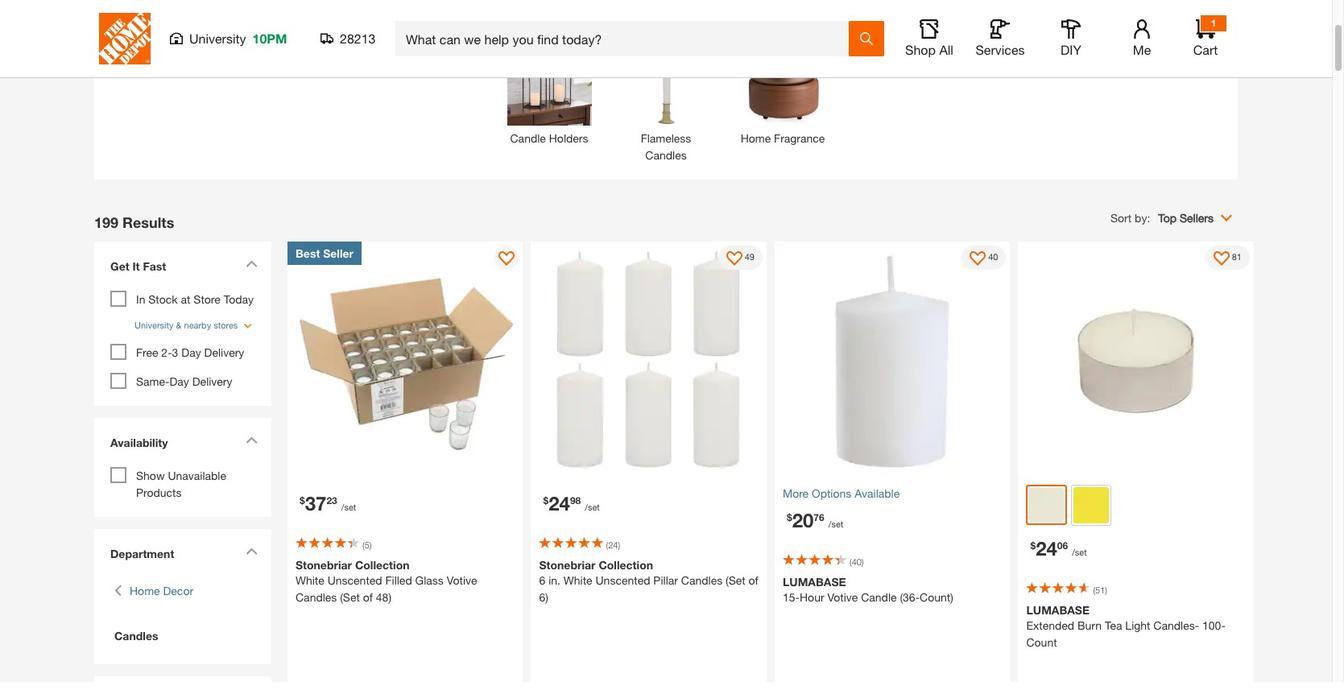 Task type: locate. For each thing, give the bounding box(es) containing it.
1 white from the left
[[296, 574, 324, 587]]

$ inside $ 24 98 /set
[[543, 495, 549, 507]]

0 horizontal spatial 40
[[852, 557, 862, 567]]

caret icon image for department
[[246, 548, 258, 555]]

40
[[989, 252, 998, 262], [852, 557, 862, 567]]

2 vertical spatial caret icon image
[[246, 548, 258, 555]]

( 5 )
[[363, 540, 372, 550]]

collection down ( 24 )
[[599, 558, 653, 572]]

0 vertical spatial lumabase
[[783, 575, 846, 589]]

extended burn tea light candles- 100-count image
[[1019, 241, 1254, 477]]

&
[[176, 319, 182, 330]]

(set for 37
[[340, 590, 360, 604]]

candles right pillar
[[681, 574, 723, 587]]

candle inside lumabase 15-hour votive candle (36-count)
[[861, 590, 897, 604]]

display image
[[499, 251, 515, 267], [726, 251, 743, 267], [1214, 251, 1230, 267]]

home fragrance link
[[741, 41, 825, 146]]

candles-
[[1154, 618, 1200, 632]]

home
[[741, 131, 771, 145], [130, 584, 160, 598]]

count
[[1027, 635, 1057, 649]]

diy button
[[1046, 19, 1097, 58]]

48)
[[376, 590, 392, 604]]

day down "3"
[[170, 375, 189, 388]]

votive right hour
[[828, 590, 858, 604]]

candles
[[646, 148, 687, 162], [681, 574, 723, 587], [296, 590, 337, 604], [114, 629, 158, 643]]

all
[[940, 42, 954, 57]]

services
[[976, 42, 1025, 57]]

2 stonebriar from the left
[[539, 558, 596, 572]]

home left fragrance
[[741, 131, 771, 145]]

40 up lumabase 15-hour votive candle (36-count) at the right bottom
[[852, 557, 862, 567]]

0 horizontal spatial 24
[[549, 492, 570, 515]]

2 horizontal spatial display image
[[1214, 251, 1230, 267]]

caret icon image for availability
[[246, 437, 258, 444]]

votive inside lumabase 15-hour votive candle (36-count)
[[828, 590, 858, 604]]

/set right 98
[[585, 502, 600, 512]]

0 horizontal spatial of
[[363, 590, 373, 604]]

lumabase inside lumabase 15-hour votive candle (36-count)
[[783, 575, 846, 589]]

lumabase up extended
[[1027, 603, 1090, 617]]

/set inside $ 24 98 /set
[[585, 502, 600, 512]]

3 caret icon image from the top
[[246, 548, 258, 555]]

caret icon image
[[246, 260, 258, 267], [246, 437, 258, 444], [246, 548, 258, 555]]

)
[[370, 540, 372, 550], [618, 540, 620, 550], [862, 557, 864, 567], [1106, 584, 1108, 595]]

$ left 06
[[1031, 539, 1036, 551]]

university left the &
[[135, 319, 174, 330]]

0 vertical spatial of
[[749, 574, 759, 587]]

0 horizontal spatial home
[[130, 584, 160, 598]]

department
[[110, 547, 174, 561]]

lumabase for 24
[[1027, 603, 1090, 617]]

/set right 06
[[1072, 547, 1087, 557]]

/set right 76
[[829, 519, 844, 529]]

( up stonebriar collection 6 in. white unscented pillar candles (set of 6)
[[606, 540, 608, 550]]

stonebriar collection 6 in. white unscented pillar candles (set of 6)
[[539, 558, 759, 604]]

1 horizontal spatial unscented
[[596, 574, 650, 587]]

0 vertical spatial caret icon image
[[246, 260, 258, 267]]

unavailable
[[168, 469, 226, 483]]

0 horizontal spatial display image
[[499, 251, 515, 267]]

flameless candles image
[[624, 41, 709, 125]]

What can we help you find today? search field
[[406, 22, 848, 56]]

same-
[[136, 375, 170, 388]]

1 horizontal spatial lumabase
[[1027, 603, 1090, 617]]

/set for $ 24 98 /set
[[585, 502, 600, 512]]

caret icon image inside availability link
[[246, 437, 258, 444]]

of for 37
[[363, 590, 373, 604]]

) for ( 5 )
[[370, 540, 372, 550]]

0 vertical spatial votive
[[447, 574, 477, 587]]

0 horizontal spatial white
[[296, 574, 324, 587]]

1 caret icon image from the top
[[246, 260, 258, 267]]

white down 37
[[296, 574, 324, 587]]

) up lumabase 15-hour votive candle (36-count) at the right bottom
[[862, 557, 864, 567]]

(set left 48)
[[340, 590, 360, 604]]

candles left 48)
[[296, 590, 337, 604]]

candles inside flameless candles
[[646, 148, 687, 162]]

0 horizontal spatial stonebriar
[[296, 558, 352, 572]]

caret icon image inside the department link
[[246, 548, 258, 555]]

lumabase up hour
[[783, 575, 846, 589]]

day right "3"
[[181, 346, 201, 359]]

81
[[1232, 252, 1242, 262]]

1 horizontal spatial home
[[741, 131, 771, 145]]

collection
[[355, 558, 410, 572], [599, 558, 653, 572]]

more options available
[[783, 487, 900, 500]]

24 up stonebriar collection 6 in. white unscented pillar candles (set of 6)
[[608, 540, 618, 550]]

40 inside dropdown button
[[989, 252, 998, 262]]

) for ( 40 )
[[862, 557, 864, 567]]

display image inside 49 dropdown button
[[726, 251, 743, 267]]

$ for $ 37 23 /set
[[300, 495, 305, 507]]

1 horizontal spatial collection
[[599, 558, 653, 572]]

24 for ( 24 )
[[608, 540, 618, 550]]

40 right display icon at the right
[[989, 252, 998, 262]]

$ for $ 24 06 /set
[[1031, 539, 1036, 551]]

1 horizontal spatial stonebriar
[[539, 558, 596, 572]]

98
[[570, 495, 581, 507]]

0 vertical spatial (set
[[726, 574, 746, 587]]

stock
[[148, 292, 178, 306]]

nearby
[[184, 319, 211, 330]]

0 horizontal spatial votive
[[447, 574, 477, 587]]

burn
[[1078, 618, 1102, 632]]

hour
[[800, 590, 825, 604]]

caret icon image inside get it fast link
[[246, 260, 258, 267]]

) up the 'tea'
[[1106, 584, 1108, 595]]

unscented up 48)
[[328, 574, 382, 587]]

0 vertical spatial university
[[189, 31, 246, 46]]

) up stonebriar collection 6 in. white unscented pillar candles (set of 6)
[[618, 540, 620, 550]]

0 vertical spatial day
[[181, 346, 201, 359]]

$ left the 23
[[300, 495, 305, 507]]

stonebriar inside stonebriar collection white unscented filled glass votive candles (set of 48)
[[296, 558, 352, 572]]

1 vertical spatial votive
[[828, 590, 858, 604]]

delivery down stores
[[204, 346, 244, 359]]

diy
[[1061, 42, 1082, 57]]

candles down flameless
[[646, 148, 687, 162]]

( up burn in the right of the page
[[1094, 584, 1096, 595]]

1 vertical spatial lumabase
[[1027, 603, 1090, 617]]

1 vertical spatial (set
[[340, 590, 360, 604]]

$ inside the $ 24 06 /set
[[1031, 539, 1036, 551]]

1 vertical spatial caret icon image
[[246, 437, 258, 444]]

extended
[[1027, 618, 1075, 632]]

more options available link
[[783, 485, 1003, 502]]

1 horizontal spatial university
[[189, 31, 246, 46]]

24 up in.
[[549, 492, 570, 515]]

votive right 'glass'
[[447, 574, 477, 587]]

2 display image from the left
[[726, 251, 743, 267]]

/set right the 23
[[341, 502, 356, 512]]

) up stonebriar collection white unscented filled glass votive candles (set of 48)
[[370, 540, 372, 550]]

24 down white image
[[1036, 537, 1058, 559]]

flameless candles
[[641, 131, 691, 162]]

28213 button
[[321, 31, 376, 47]]

of inside stonebriar collection white unscented filled glass votive candles (set of 48)
[[363, 590, 373, 604]]

candle left holders
[[510, 131, 546, 145]]

/set for $ 37 23 /set
[[341, 502, 356, 512]]

display image for (
[[1214, 251, 1230, 267]]

( for 24
[[606, 540, 608, 550]]

options
[[812, 487, 852, 500]]

( 51 )
[[1094, 584, 1108, 595]]

(set inside stonebriar collection 6 in. white unscented pillar candles (set of 6)
[[726, 574, 746, 587]]

0 vertical spatial delivery
[[204, 346, 244, 359]]

1 vertical spatial candle
[[861, 590, 897, 604]]

university & nearby stores
[[135, 319, 238, 330]]

( 24 )
[[606, 540, 620, 550]]

1 horizontal spatial votive
[[828, 590, 858, 604]]

1 horizontal spatial candle
[[861, 590, 897, 604]]

/set inside $ 37 23 /set
[[341, 502, 356, 512]]

/set for $ 20 76 /set
[[829, 519, 844, 529]]

shop all button
[[904, 19, 955, 58]]

0 horizontal spatial candle
[[510, 131, 546, 145]]

today
[[224, 292, 254, 306]]

49 button
[[718, 245, 763, 269]]

1 unscented from the left
[[328, 574, 382, 587]]

/set
[[341, 502, 356, 512], [585, 502, 600, 512], [829, 519, 844, 529], [1072, 547, 1087, 557]]

1 vertical spatial of
[[363, 590, 373, 604]]

0 vertical spatial candle
[[510, 131, 546, 145]]

day
[[181, 346, 201, 359], [170, 375, 189, 388]]

1 horizontal spatial white
[[564, 574, 593, 587]]

availability
[[110, 436, 168, 450]]

display image inside 81 dropdown button
[[1214, 251, 1230, 267]]

1 horizontal spatial 40
[[989, 252, 998, 262]]

candle left (36-
[[861, 590, 897, 604]]

university left 10pm
[[189, 31, 246, 46]]

24
[[549, 492, 570, 515], [1036, 537, 1058, 559], [608, 540, 618, 550]]

stonebriar inside stonebriar collection 6 in. white unscented pillar candles (set of 6)
[[539, 558, 596, 572]]

(36-
[[900, 590, 920, 604]]

2 unscented from the left
[[596, 574, 650, 587]]

stonebriar up in.
[[539, 558, 596, 572]]

51
[[1096, 584, 1106, 595]]

2 white from the left
[[564, 574, 593, 587]]

1 vertical spatial university
[[135, 319, 174, 330]]

show unavailable products link
[[136, 469, 226, 499]]

lumabase inside lumabase extended burn tea light candles- 100- count
[[1027, 603, 1090, 617]]

decor
[[163, 584, 193, 598]]

cart
[[1194, 42, 1218, 57]]

2 horizontal spatial 24
[[1036, 537, 1058, 559]]

unscented down ( 24 )
[[596, 574, 650, 587]]

flameless candles link
[[624, 41, 709, 163]]

0 horizontal spatial lumabase
[[783, 575, 846, 589]]

/set inside $ 20 76 /set
[[829, 519, 844, 529]]

0 horizontal spatial (set
[[340, 590, 360, 604]]

10pm
[[253, 31, 287, 46]]

stonebriar
[[296, 558, 352, 572], [539, 558, 596, 572]]

$ for $ 20 76 /set
[[787, 511, 792, 524]]

of for 24
[[749, 574, 759, 587]]

(set inside stonebriar collection white unscented filled glass votive candles (set of 48)
[[340, 590, 360, 604]]

$ left 98
[[543, 495, 549, 507]]

1 stonebriar from the left
[[296, 558, 352, 572]]

/set inside the $ 24 06 /set
[[1072, 547, 1087, 557]]

( for 5
[[363, 540, 365, 550]]

home right back caret 'icon'
[[130, 584, 160, 598]]

$
[[300, 495, 305, 507], [543, 495, 549, 507], [787, 511, 792, 524], [1031, 539, 1036, 551]]

1 horizontal spatial display image
[[726, 251, 743, 267]]

/set for $ 24 06 /set
[[1072, 547, 1087, 557]]

24 for $ 24 98 /set
[[549, 492, 570, 515]]

get
[[110, 259, 129, 273]]

white right in.
[[564, 574, 593, 587]]

0 horizontal spatial collection
[[355, 558, 410, 572]]

0 horizontal spatial university
[[135, 319, 174, 330]]

23
[[327, 495, 337, 507]]

delivery
[[204, 346, 244, 359], [192, 375, 232, 388]]

2 collection from the left
[[599, 558, 653, 572]]

2 caret icon image from the top
[[246, 437, 258, 444]]

cart 1
[[1194, 17, 1218, 57]]

0 vertical spatial home
[[741, 131, 771, 145]]

1 vertical spatial home
[[130, 584, 160, 598]]

of inside stonebriar collection 6 in. white unscented pillar candles (set of 6)
[[749, 574, 759, 587]]

40 button
[[962, 245, 1007, 269]]

1 horizontal spatial of
[[749, 574, 759, 587]]

(set for 24
[[726, 574, 746, 587]]

of
[[749, 574, 759, 587], [363, 590, 373, 604]]

collection inside stonebriar collection white unscented filled glass votive candles (set of 48)
[[355, 558, 410, 572]]

$ inside $ 37 23 /set
[[300, 495, 305, 507]]

1 vertical spatial 40
[[852, 557, 862, 567]]

stonebriar down $ 37 23 /set
[[296, 558, 352, 572]]

0 vertical spatial 40
[[989, 252, 998, 262]]

76
[[814, 511, 825, 524]]

$ down more
[[787, 511, 792, 524]]

3 display image from the left
[[1214, 251, 1230, 267]]

$ 37 23 /set
[[300, 492, 356, 515]]

light
[[1126, 618, 1151, 632]]

15-
[[783, 590, 800, 604]]

1 horizontal spatial (set
[[726, 574, 746, 587]]

delivery down 'free 2-3 day delivery'
[[192, 375, 232, 388]]

collection up filled
[[355, 558, 410, 572]]

1 collection from the left
[[355, 558, 410, 572]]

white
[[296, 574, 324, 587], [564, 574, 593, 587]]

$ inside $ 20 76 /set
[[787, 511, 792, 524]]

(set right pillar
[[726, 574, 746, 587]]

1 horizontal spatial 24
[[608, 540, 618, 550]]

0 horizontal spatial unscented
[[328, 574, 382, 587]]

( up lumabase 15-hour votive candle (36-count) at the right bottom
[[850, 557, 852, 567]]

yellow image
[[1074, 487, 1110, 523]]

collection inside stonebriar collection 6 in. white unscented pillar candles (set of 6)
[[599, 558, 653, 572]]

best seller
[[296, 246, 354, 260]]

( up stonebriar collection white unscented filled glass votive candles (set of 48)
[[363, 540, 365, 550]]



Task type: describe. For each thing, give the bounding box(es) containing it.
sellers
[[1180, 211, 1214, 224]]

5
[[365, 540, 370, 550]]

flameless
[[641, 131, 691, 145]]

( for 40
[[850, 557, 852, 567]]

display image for 6 in. white unscented pillar candles (set of 6)
[[726, 251, 743, 267]]

candle holders
[[510, 131, 588, 145]]

results
[[122, 213, 174, 231]]

in
[[136, 292, 145, 306]]

shop all
[[906, 42, 954, 57]]

at
[[181, 292, 190, 306]]

199 results
[[94, 213, 174, 231]]

$ for $ 24 98 /set
[[543, 495, 549, 507]]

show
[[136, 469, 165, 483]]

sort
[[1111, 211, 1132, 224]]

candles inside stonebriar collection 6 in. white unscented pillar candles (set of 6)
[[681, 574, 723, 587]]

6 in. white unscented pillar candles (set of 6) image
[[531, 241, 767, 477]]

home decor
[[130, 584, 193, 598]]

count)
[[920, 590, 954, 604]]

unscented inside stonebriar collection white unscented filled glass votive candles (set of 48)
[[328, 574, 382, 587]]

white inside stonebriar collection 6 in. white unscented pillar candles (set of 6)
[[564, 574, 593, 587]]

me button
[[1117, 19, 1168, 58]]

) for ( 24 )
[[618, 540, 620, 550]]

candle holders image
[[507, 41, 592, 125]]

university for university & nearby stores
[[135, 319, 174, 330]]

1 display image from the left
[[499, 251, 515, 267]]

in.
[[549, 574, 561, 587]]

home fragrance
[[741, 131, 825, 145]]

49
[[745, 252, 755, 262]]

candles down back caret 'icon'
[[114, 629, 158, 643]]

display image
[[970, 251, 986, 267]]

by:
[[1135, 211, 1151, 224]]

28213
[[340, 31, 376, 46]]

stonebriar for 37
[[296, 558, 352, 572]]

$ 20 76 /set
[[787, 509, 844, 532]]

products
[[136, 486, 182, 499]]

availability link
[[102, 426, 263, 463]]

in stock at store today link
[[136, 292, 254, 306]]

199
[[94, 213, 118, 231]]

( for 51
[[1094, 584, 1096, 595]]

unscented inside stonebriar collection 6 in. white unscented pillar candles (set of 6)
[[596, 574, 650, 587]]

home decor link
[[130, 582, 193, 599]]

06
[[1058, 539, 1068, 551]]

collection for 37
[[355, 558, 410, 572]]

white inside stonebriar collection white unscented filled glass votive candles (set of 48)
[[296, 574, 324, 587]]

1 vertical spatial day
[[170, 375, 189, 388]]

tea
[[1105, 618, 1123, 632]]

votive inside stonebriar collection white unscented filled glass votive candles (set of 48)
[[447, 574, 477, 587]]

15-hour votive candle (36-count) image
[[775, 241, 1011, 477]]

home fragrance image
[[741, 41, 825, 125]]

caret icon image for get it fast
[[246, 260, 258, 267]]

collection for 24
[[599, 558, 653, 572]]

candle holders link
[[507, 41, 592, 146]]

$ 24 98 /set
[[543, 492, 600, 515]]

stonebriar for 24
[[539, 558, 596, 572]]

1
[[1211, 17, 1217, 29]]

same-day delivery
[[136, 375, 232, 388]]

sort by: top sellers
[[1111, 211, 1214, 224]]

show unavailable products
[[136, 469, 226, 499]]

back caret image
[[114, 582, 122, 599]]

in stock at store today
[[136, 292, 254, 306]]

best
[[296, 246, 320, 260]]

get it fast link
[[102, 249, 263, 286]]

white image
[[1030, 488, 1064, 522]]

holders
[[549, 131, 588, 145]]

white unscented filled glass votive candles (set of 48) image
[[288, 241, 523, 477]]

candles inside stonebriar collection white unscented filled glass votive candles (set of 48)
[[296, 590, 337, 604]]

university for university 10pm
[[189, 31, 246, 46]]

home for home decor
[[130, 584, 160, 598]]

available
[[855, 487, 900, 500]]

me
[[1133, 42, 1151, 57]]

department link
[[102, 537, 263, 570]]

1 vertical spatial delivery
[[192, 375, 232, 388]]

lumabase extended burn tea light candles- 100- count
[[1027, 603, 1226, 649]]

home for home fragrance
[[741, 131, 771, 145]]

81 button
[[1206, 245, 1250, 269]]

university 10pm
[[189, 31, 287, 46]]

the home depot logo image
[[99, 13, 151, 64]]

free
[[136, 346, 158, 359]]

24 for $ 24 06 /set
[[1036, 537, 1058, 559]]

) for ( 51 )
[[1106, 584, 1108, 595]]

free 2-3 day delivery
[[136, 346, 244, 359]]

top
[[1159, 211, 1177, 224]]

candles link
[[110, 628, 255, 644]]

lumabase for 20
[[783, 575, 846, 589]]

more
[[783, 487, 809, 500]]

get it fast
[[110, 259, 166, 273]]

it
[[132, 259, 140, 273]]

6)
[[539, 590, 549, 604]]

6
[[539, 574, 546, 587]]

$ 24 06 /set
[[1031, 537, 1087, 559]]

store
[[194, 292, 221, 306]]

37
[[305, 492, 327, 515]]

services button
[[975, 19, 1026, 58]]

free 2-3 day delivery link
[[136, 346, 244, 359]]

same-day delivery link
[[136, 375, 232, 388]]

filled
[[385, 574, 412, 587]]

glass
[[415, 574, 444, 587]]

20
[[792, 509, 814, 532]]

2-
[[161, 346, 172, 359]]

3
[[172, 346, 178, 359]]

fast
[[143, 259, 166, 273]]

seller
[[323, 246, 354, 260]]



Task type: vqa. For each thing, say whether or not it's contained in the screenshot.
left Customer Reviews
no



